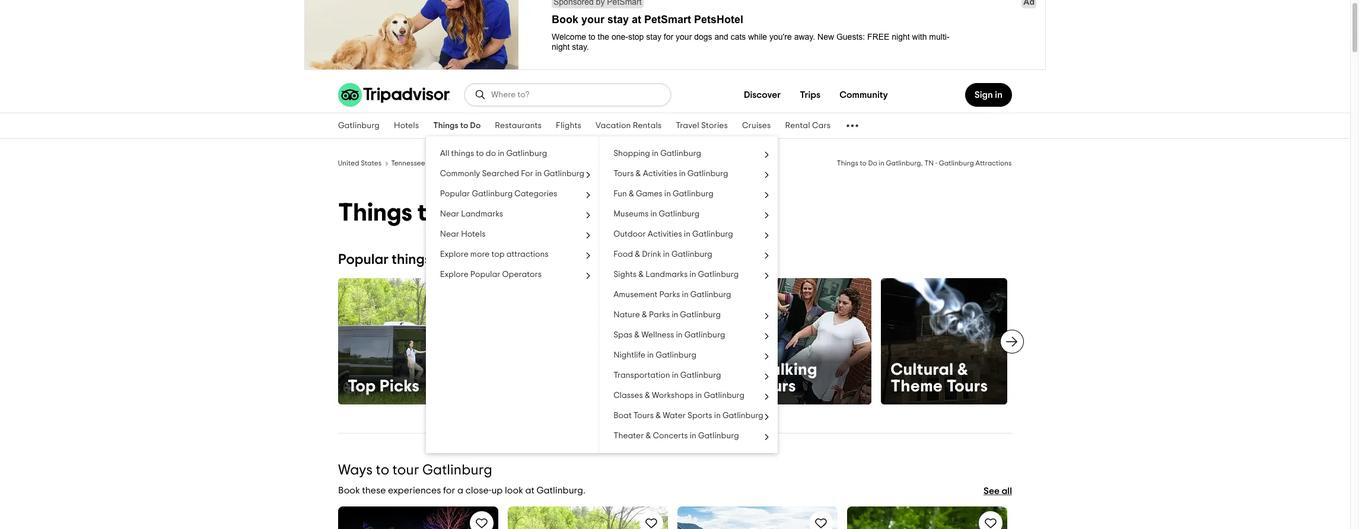Task type: vqa. For each thing, say whether or not it's contained in the screenshot.
Tripadvisor IMAGE
yes



Task type: locate. For each thing, give the bounding box(es) containing it.
shopping in gatlinburg
[[614, 150, 702, 158]]

1 horizontal spatial save to a trip image
[[814, 516, 829, 530]]

food
[[614, 251, 634, 259]]

gatlinburg down shopping at the top left of page
[[598, 160, 633, 167]]

experiences
[[388, 486, 441, 496]]

explore more top attractions
[[441, 251, 549, 259]]

ways to tour gatlinburg
[[338, 464, 493, 478]]

all things to do in gatlinburg link
[[426, 144, 599, 164]]

near
[[441, 210, 460, 218], [441, 230, 460, 239]]

sign in
[[975, 90, 1003, 100]]

gatlinburg up categories
[[544, 170, 585, 178]]

2 vertical spatial parks
[[676, 379, 718, 395]]

0 vertical spatial things
[[452, 150, 475, 158]]

2 near from the top
[[441, 230, 460, 239]]

& for tours
[[636, 170, 642, 178]]

fun
[[614, 190, 628, 198]]

in up "sports"
[[696, 392, 703, 400]]

in right for
[[536, 170, 542, 178]]

categories
[[515, 190, 558, 198]]

drink
[[643, 251, 662, 259]]

gatlinburg inside 'link'
[[699, 432, 740, 440]]

things to do in gatlinburg down shopping at the top left of page
[[549, 160, 633, 167]]

activities inside tours & activities in gatlinburg link
[[644, 170, 678, 178]]

to inside 'link'
[[461, 122, 469, 130]]

do up county
[[486, 150, 497, 158]]

in inside button
[[536, 170, 542, 178]]

theme
[[620, 379, 672, 395], [891, 379, 943, 395]]

tours & activities in gatlinburg link
[[600, 164, 778, 184]]

landmarks down food & drink in gatlinburg
[[646, 271, 688, 279]]

0 horizontal spatial popular
[[338, 253, 389, 267]]

2 save to a trip image from the left
[[814, 516, 829, 530]]

gatlinburg inside "link"
[[681, 311, 722, 319]]

near inside button
[[441, 210, 460, 218]]

landmarks down popular gatlinburg categories
[[462, 210, 504, 218]]

& for spas
[[635, 331, 640, 340]]

1 vertical spatial things
[[392, 253, 431, 267]]

rental
[[786, 122, 811, 130]]

theater & concerts in gatlinburg link
[[600, 426, 778, 446]]

parks inside "link"
[[650, 311, 671, 319]]

1 near from the top
[[441, 210, 460, 218]]

sign
[[975, 90, 994, 100]]

cruises link
[[736, 113, 779, 138]]

0 vertical spatial activities
[[644, 170, 678, 178]]

near landmarks
[[441, 210, 504, 218]]

(tn)
[[427, 160, 440, 167]]

& for theater
[[646, 432, 652, 440]]

attractions
[[507, 251, 549, 259]]

explore for explore more top attractions
[[441, 251, 469, 259]]

gatlinburg up tours & activities in gatlinburg link in the top of the page
[[661, 150, 702, 158]]

searched
[[483, 170, 520, 178]]

in right "sports"
[[715, 412, 722, 420]]

gatlinburg up fun & games in gatlinburg link
[[688, 170, 729, 178]]

see all
[[984, 487, 1013, 496]]

2 theme from the left
[[891, 379, 943, 395]]

1 horizontal spatial hotels
[[462, 230, 486, 239]]

3 save to a trip image from the left
[[984, 516, 998, 530]]

hotels
[[394, 122, 419, 130], [462, 230, 486, 239]]

hotels down tripadvisor image
[[394, 122, 419, 130]]

gatlinburg down searched
[[472, 190, 513, 198]]

& down shopping at the top left of page
[[636, 170, 642, 178]]

near up near hotels
[[441, 210, 460, 218]]

games
[[637, 190, 663, 198]]

spas & wellness in gatlinburg link
[[600, 325, 778, 345]]

popular things to do
[[338, 253, 468, 267]]

all things to do in gatlinburg
[[441, 150, 548, 158]]

landmarks inside button
[[462, 210, 504, 218]]

things for all
[[452, 150, 475, 158]]

1 vertical spatial parks
[[650, 311, 671, 319]]

gatlinburg up united states link
[[338, 122, 380, 130]]

& right fun at top left
[[629, 190, 635, 198]]

in right sign
[[996, 90, 1003, 100]]

boat tours & water sports in gatlinburg
[[614, 412, 764, 420]]

do down search image
[[470, 122, 481, 130]]

2 vertical spatial popular
[[471, 271, 501, 279]]

1 horizontal spatial popular
[[441, 190, 471, 198]]

0 horizontal spatial do
[[451, 253, 468, 267]]

1 vertical spatial popular
[[338, 253, 389, 267]]

0 vertical spatial landmarks
[[462, 210, 504, 218]]

things to do in gatlinburg
[[549, 160, 633, 167], [338, 201, 628, 226]]

top picks
[[348, 379, 420, 395]]

hotels down the near landmarks
[[462, 230, 486, 239]]

vacation rentals
[[596, 122, 662, 130]]

united
[[338, 160, 360, 167]]

amusement parks in gatlinburg link
[[600, 285, 778, 305]]

explore
[[441, 251, 469, 259], [441, 271, 469, 279]]

sevier county
[[450, 160, 495, 167]]

gatlinburg inside "button"
[[472, 190, 513, 198]]

for
[[522, 170, 534, 178]]

& right spas
[[635, 331, 640, 340]]

to left gatlinburg,
[[861, 160, 868, 167]]

& left water
[[656, 412, 662, 420]]

1 horizontal spatial landmarks
[[646, 271, 688, 279]]

in down boat tours & water sports in gatlinburg at the bottom of the page
[[691, 432, 697, 440]]

0 vertical spatial do
[[486, 150, 497, 158]]

save to a trip image
[[645, 516, 659, 530], [814, 516, 829, 530], [984, 516, 998, 530]]

to up sevier county link
[[461, 122, 469, 130]]

0 vertical spatial explore
[[441, 251, 469, 259]]

& for fun
[[629, 190, 635, 198]]

& inside nature & parks in gatlinburg "link"
[[643, 311, 648, 319]]

& inside the food & drink in gatlinburg link
[[636, 251, 641, 259]]

1 vertical spatial hotels
[[462, 230, 486, 239]]

& right sights
[[639, 271, 644, 279]]

1 vertical spatial landmarks
[[646, 271, 688, 279]]

2 horizontal spatial save to a trip image
[[984, 516, 998, 530]]

None search field
[[465, 84, 671, 106]]

0 horizontal spatial theme
[[620, 379, 672, 395]]

advertisement region
[[0, 0, 1351, 72]]

tours
[[614, 170, 635, 178], [755, 379, 797, 395], [947, 379, 989, 395], [634, 412, 655, 420]]

1 vertical spatial do
[[451, 253, 468, 267]]

0 horizontal spatial landmarks
[[462, 210, 504, 218]]

& inside fun & games in gatlinburg link
[[629, 190, 635, 198]]

for
[[443, 486, 456, 496]]

top picks link
[[338, 278, 465, 405]]

up
[[492, 486, 503, 496]]

gatlinburg inside 'link'
[[338, 122, 380, 130]]

tennessee (tn) link
[[392, 158, 440, 167]]

& right cultural
[[958, 362, 969, 379]]

1 vertical spatial activities
[[648, 230, 683, 239]]

to up county
[[477, 150, 485, 158]]

1 vertical spatial near
[[441, 230, 460, 239]]

1 vertical spatial explore
[[441, 271, 469, 279]]

1 horizontal spatial things
[[452, 150, 475, 158]]

wellness
[[642, 331, 675, 340]]

do
[[486, 150, 497, 158], [451, 253, 468, 267]]

tours & activities in gatlinburg
[[614, 170, 729, 178]]

& right theater
[[646, 432, 652, 440]]

things up all
[[433, 122, 459, 130]]

fun & games in gatlinburg
[[614, 190, 714, 198]]

activities
[[644, 170, 678, 178], [648, 230, 683, 239]]

walking
[[755, 362, 818, 379]]

classes
[[614, 392, 644, 400]]

transportation in gatlinburg link
[[600, 366, 778, 386]]

popular for popular things to do
[[338, 253, 389, 267]]

museums in gatlinburg
[[614, 210, 700, 218]]

to up these
[[376, 464, 390, 478]]

tripadvisor image
[[338, 83, 450, 107]]

things to do in gatlinburg, tn - gatlinburg attractions
[[838, 160, 1013, 167]]

near down the near landmarks
[[441, 230, 460, 239]]

theme inside 'cultural & theme tours'
[[891, 379, 943, 395]]

& right nature
[[643, 311, 648, 319]]

things
[[433, 122, 459, 130], [549, 160, 571, 167], [838, 160, 859, 167], [338, 201, 413, 226]]

0 vertical spatial hotels
[[394, 122, 419, 130]]

in right wellness
[[677, 331, 683, 340]]

restaurants link
[[488, 113, 549, 138]]

popular inside "button"
[[441, 190, 471, 198]]

& for food
[[636, 251, 641, 259]]

1 horizontal spatial do
[[486, 150, 497, 158]]

gatlinburg link
[[331, 113, 387, 138]]

explore inside button
[[441, 271, 469, 279]]

gatlinburg down "sports"
[[699, 432, 740, 440]]

in down amusement parks in gatlinburg
[[672, 311, 679, 319]]

popular
[[441, 190, 471, 198], [338, 253, 389, 267], [471, 271, 501, 279]]

2 horizontal spatial popular
[[471, 271, 501, 279]]

1 theme from the left
[[620, 379, 672, 395]]

& inside sights & landmarks in gatlinburg link
[[639, 271, 644, 279]]

0 vertical spatial parks
[[660, 291, 681, 299]]

activities down the 'shopping in gatlinburg'
[[644, 170, 678, 178]]

gatlinburg up nature & parks in gatlinburg "link"
[[691, 291, 732, 299]]

all
[[441, 150, 450, 158]]

tn
[[925, 160, 935, 167]]

things to do in gatlinburg down popular gatlinburg categories
[[338, 201, 628, 226]]

search image
[[475, 89, 487, 101]]

do left more
[[451, 253, 468, 267]]

theme parks link
[[610, 278, 736, 405]]

in left gatlinburg,
[[880, 160, 885, 167]]

sights & landmarks in gatlinburg
[[614, 271, 740, 279]]

tennessee
[[392, 160, 426, 167]]

0 horizontal spatial save to a trip image
[[645, 516, 659, 530]]

do
[[470, 122, 481, 130], [580, 160, 589, 167], [869, 160, 878, 167], [446, 201, 477, 226]]

popular for popular gatlinburg categories
[[441, 190, 471, 198]]

next image
[[1006, 335, 1020, 349]]

explore inside button
[[441, 251, 469, 259]]

& inside classes & workshops in gatlinburg link
[[646, 392, 651, 400]]

amusement
[[614, 291, 658, 299]]

0 horizontal spatial things
[[392, 253, 431, 267]]

& inside 'cultural & theme tours'
[[958, 362, 969, 379]]

activities up food & drink in gatlinburg
[[648, 230, 683, 239]]

commonly searched for in gatlinburg
[[441, 170, 585, 178]]

do left gatlinburg,
[[869, 160, 878, 167]]

shopping
[[614, 150, 651, 158]]

& for sights
[[639, 271, 644, 279]]

landmarks
[[462, 210, 504, 218], [646, 271, 688, 279]]

& inside spas & wellness in gatlinburg link
[[635, 331, 640, 340]]

2 explore from the top
[[441, 271, 469, 279]]

1 horizontal spatial theme
[[891, 379, 943, 395]]

tour
[[393, 464, 420, 478]]

museums in gatlinburg link
[[600, 204, 778, 224]]

& left "drink"
[[636, 251, 641, 259]]

rental cars
[[786, 122, 831, 130]]

& inside tours & activities in gatlinburg link
[[636, 170, 642, 178]]

gatlinburg down museums in gatlinburg link
[[693, 230, 734, 239]]

near inside "button"
[[441, 230, 460, 239]]

0 vertical spatial near
[[441, 210, 460, 218]]

0 vertical spatial popular
[[441, 190, 471, 198]]

1 explore from the top
[[441, 251, 469, 259]]

gatlinburg up spas & wellness in gatlinburg link at the bottom of the page
[[681, 311, 722, 319]]

things to do
[[433, 122, 481, 130]]

gatlinburg up "sports"
[[705, 392, 745, 400]]

do up near hotels
[[446, 201, 477, 226]]

1 vertical spatial things to do in gatlinburg
[[338, 201, 628, 226]]

travel stories
[[676, 122, 728, 130]]

in up searched
[[498, 150, 505, 158]]

shopping in gatlinburg link
[[600, 144, 778, 164]]

top
[[492, 251, 505, 259]]

in inside "link"
[[672, 311, 679, 319]]

& right classes
[[646, 392, 651, 400]]

&
[[636, 170, 642, 178], [629, 190, 635, 198], [636, 251, 641, 259], [639, 271, 644, 279], [643, 311, 648, 319], [635, 331, 640, 340], [958, 362, 969, 379], [646, 392, 651, 400], [656, 412, 662, 420], [646, 432, 652, 440]]

transportation
[[614, 372, 671, 380]]

& inside theater & concerts in gatlinburg 'link'
[[646, 432, 652, 440]]



Task type: describe. For each thing, give the bounding box(es) containing it.
in down games
[[651, 210, 658, 218]]

in right 'nightlife'
[[648, 351, 655, 360]]

activities inside outdoor activities in gatlinburg link
[[648, 230, 683, 239]]

1 save to a trip image from the left
[[645, 516, 659, 530]]

commonly
[[441, 170, 481, 178]]

in inside 'link'
[[691, 432, 697, 440]]

things down flights
[[549, 160, 571, 167]]

rentals
[[633, 122, 662, 130]]

explore popular operators button
[[426, 265, 599, 285]]

tours inside 'cultural & theme tours'
[[947, 379, 989, 395]]

food & drink in gatlinburg
[[614, 251, 713, 259]]

at
[[526, 486, 535, 496]]

fun & games in gatlinburg link
[[600, 184, 778, 204]]

in down museums in gatlinburg link
[[685, 230, 691, 239]]

picks
[[380, 379, 420, 395]]

see
[[984, 487, 1000, 496]]

gatlinburg inside button
[[544, 170, 585, 178]]

book these experiences for a close-up look at gatlinburg.
[[338, 486, 586, 496]]

boat tours & water sports in gatlinburg link
[[600, 406, 778, 426]]

in right games
[[665, 190, 672, 198]]

look
[[505, 486, 523, 496]]

flights
[[556, 122, 582, 130]]

gatlinburg down outdoor activities in gatlinburg link on the top of the page
[[672, 251, 713, 259]]

near landmarks button
[[426, 204, 599, 224]]

in up nature & parks in gatlinburg "link"
[[683, 291, 689, 299]]

all
[[1002, 487, 1013, 496]]

sights & landmarks in gatlinburg link
[[600, 265, 778, 285]]

in right shopping at the top left of page
[[653, 150, 659, 158]]

transportation in gatlinburg
[[614, 372, 722, 380]]

trips button
[[791, 83, 831, 107]]

water
[[664, 412, 687, 420]]

in down vacation
[[591, 160, 597, 167]]

cultural & theme tours
[[891, 362, 989, 395]]

cruises
[[743, 122, 771, 130]]

parks for theme
[[676, 379, 718, 395]]

united states link
[[338, 158, 382, 167]]

near for near hotels
[[441, 230, 460, 239]]

& for nature
[[643, 311, 648, 319]]

near for near landmarks
[[441, 210, 460, 218]]

to down flights
[[572, 160, 579, 167]]

nature & parks in gatlinburg link
[[600, 305, 778, 325]]

explore for explore popular operators
[[441, 271, 469, 279]]

do for popular things to do
[[451, 253, 468, 267]]

things for popular
[[392, 253, 431, 267]]

county
[[471, 160, 495, 167]]

theme parks
[[620, 379, 718, 395]]

gatlinburg down the food & drink in gatlinburg link
[[699, 271, 740, 279]]

explore popular operators
[[441, 271, 542, 279]]

ways to tour gatlinburg link
[[338, 464, 493, 478]]

things down rental cars link
[[838, 160, 859, 167]]

close-
[[466, 486, 492, 496]]

gatlinburg up for
[[507, 150, 548, 158]]

in down the food & drink in gatlinburg link
[[690, 271, 697, 279]]

things inside 'link'
[[433, 122, 459, 130]]

to up near hotels
[[418, 201, 441, 226]]

save to a trip image
[[475, 516, 489, 530]]

near hotels
[[441, 230, 486, 239]]

Search search field
[[492, 90, 661, 100]]

cars
[[813, 122, 831, 130]]

community
[[840, 90, 889, 100]]

gatlinburg right -
[[940, 160, 975, 167]]

theater
[[614, 432, 645, 440]]

cultural & theme tours link
[[882, 278, 1008, 405]]

spas & wellness in gatlinburg
[[614, 331, 726, 340]]

sights
[[614, 271, 637, 279]]

food & drink in gatlinburg link
[[600, 245, 778, 265]]

gatlinburg down nature & parks in gatlinburg "link"
[[685, 331, 726, 340]]

boat
[[614, 412, 632, 420]]

community button
[[831, 83, 898, 107]]

parks for amusement
[[660, 291, 681, 299]]

things down states
[[338, 201, 413, 226]]

0 vertical spatial things to do in gatlinburg
[[549, 160, 633, 167]]

0 horizontal spatial hotels
[[394, 122, 419, 130]]

commonly searched for in gatlinburg button
[[426, 164, 599, 184]]

top
[[348, 379, 376, 395]]

outdoor
[[614, 230, 647, 239]]

classes & workshops in gatlinburg link
[[600, 386, 778, 406]]

& inside the boat tours & water sports in gatlinburg link
[[656, 412, 662, 420]]

sevier county link
[[450, 158, 495, 167]]

gatlinburg up outdoor activities in gatlinburg
[[660, 210, 700, 218]]

vacation rentals link
[[589, 113, 669, 138]]

nightlife
[[614, 351, 646, 360]]

vacation
[[596, 122, 631, 130]]

in right "drink"
[[664, 251, 670, 259]]

discover button
[[735, 83, 791, 107]]

& for classes
[[646, 392, 651, 400]]

do down flights
[[580, 160, 589, 167]]

trips
[[800, 90, 821, 100]]

united states
[[338, 160, 382, 167]]

-
[[936, 160, 938, 167]]

things to do link
[[426, 113, 488, 138]]

travel
[[676, 122, 700, 130]]

book
[[338, 486, 360, 496]]

do for all things to do in gatlinburg
[[486, 150, 497, 158]]

gatlinburg up 'a'
[[423, 464, 493, 478]]

ways
[[338, 464, 373, 478]]

gatlinburg.
[[537, 486, 586, 496]]

gatlinburg down categories
[[507, 201, 628, 226]]

popular gatlinburg categories
[[441, 190, 558, 198]]

hotels link
[[387, 113, 426, 138]]

restaurants
[[495, 122, 542, 130]]

see all link
[[984, 479, 1013, 505]]

in up 'workshops'
[[673, 372, 679, 380]]

more
[[471, 251, 490, 259]]

nightlife in gatlinburg link
[[600, 345, 778, 366]]

in up fun & games in gatlinburg link
[[680, 170, 686, 178]]

nightlife in gatlinburg
[[614, 351, 697, 360]]

to down near hotels
[[434, 253, 448, 267]]

walking tours
[[755, 362, 818, 395]]

& for cultural
[[958, 362, 969, 379]]

museums
[[614, 210, 649, 218]]

walking tours link
[[746, 278, 872, 405]]

nature & parks in gatlinburg
[[614, 311, 722, 319]]

spas
[[614, 331, 633, 340]]

popular gatlinburg categories button
[[426, 184, 599, 204]]

gatlinburg down spas & wellness in gatlinburg
[[656, 351, 697, 360]]

workshops
[[653, 392, 694, 400]]

tours inside walking tours
[[755, 379, 797, 395]]

do inside things to do 'link'
[[470, 122, 481, 130]]

gatlinburg right "sports"
[[723, 412, 764, 420]]

hotels inside "button"
[[462, 230, 486, 239]]

gatlinburg up classes & workshops in gatlinburg link
[[681, 372, 722, 380]]

popular inside button
[[471, 271, 501, 279]]

in down popular gatlinburg categories
[[482, 201, 502, 226]]

previous image
[[331, 335, 345, 349]]

gatlinburg down tours & activities in gatlinburg link in the top of the page
[[673, 190, 714, 198]]



